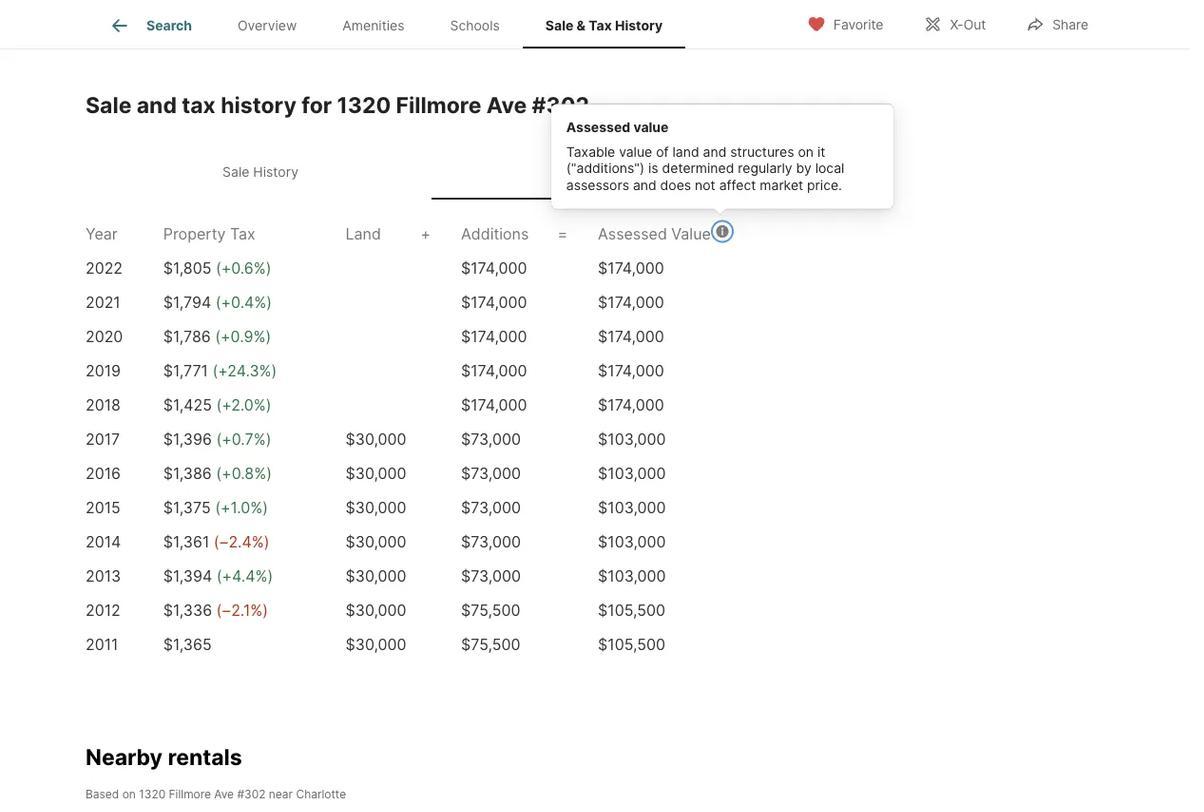 Task type: vqa. For each thing, say whether or not it's contained in the screenshot.
#418,
no



Task type: locate. For each thing, give the bounding box(es) containing it.
on
[[798, 144, 814, 160], [122, 788, 136, 802]]

tax history tab
[[432, 149, 774, 196]]

(+0.6%)
[[216, 259, 272, 277]]

0 horizontal spatial fillmore
[[169, 788, 211, 802]]

0 horizontal spatial #302
[[237, 788, 266, 802]]

sale and tax history for 1320 fillmore ave #302
[[86, 92, 590, 118]]

2 $105,500 from the top
[[598, 635, 666, 654]]

0 vertical spatial $105,500
[[598, 601, 666, 620]]

$1,786
[[163, 327, 211, 346]]

1320 down nearby rentals
[[139, 788, 166, 802]]

4 $30,000 from the top
[[346, 533, 407, 551]]

0 vertical spatial sale
[[546, 17, 574, 34]]

1 vertical spatial ave
[[214, 788, 234, 802]]

$1,365
[[163, 635, 212, 654]]

$103,000 for $1,396 (+0.7%)
[[598, 430, 666, 448]]

$103,000 for $1,361 (−2.4%)
[[598, 533, 666, 551]]

$1,361
[[163, 533, 210, 551]]

sale down search link at the left
[[86, 92, 132, 118]]

6 $30,000 from the top
[[346, 601, 407, 620]]

1 vertical spatial tab list
[[86, 145, 778, 200]]

sale history tab
[[89, 149, 432, 196]]

1 vertical spatial assessed
[[598, 224, 668, 243]]

amenities
[[343, 17, 405, 34]]

4 $73,000 from the top
[[461, 533, 521, 551]]

tab list containing sale history
[[86, 145, 778, 200]]

1 $73,000 from the top
[[461, 430, 521, 448]]

value up of
[[634, 119, 669, 136]]

1 horizontal spatial sale
[[223, 164, 250, 180]]

on right based
[[122, 788, 136, 802]]

and left tax
[[137, 92, 177, 118]]

$1,805 (+0.6%)
[[163, 259, 272, 277]]

2020
[[86, 327, 123, 346]]

on left the it
[[798, 144, 814, 160]]

3 $73,000 from the top
[[461, 498, 521, 517]]

$30,000
[[346, 430, 407, 448], [346, 464, 407, 483], [346, 498, 407, 517], [346, 533, 407, 551], [346, 567, 407, 585], [346, 601, 407, 620], [346, 635, 407, 654]]

5 $30,000 from the top
[[346, 567, 407, 585]]

overview
[[238, 17, 297, 34]]

0 vertical spatial $75,500
[[461, 601, 521, 620]]

and down is on the top right
[[633, 177, 657, 193]]

#302 left near
[[237, 788, 266, 802]]

1 horizontal spatial ave
[[487, 92, 527, 118]]

2 tab list from the top
[[86, 145, 778, 200]]

1 $105,500 from the top
[[598, 601, 666, 620]]

$73,000
[[461, 430, 521, 448], [461, 464, 521, 483], [461, 498, 521, 517], [461, 533, 521, 551], [461, 567, 521, 585]]

$30,000 for $1,375 (+1.0%)
[[346, 498, 407, 517]]

1 vertical spatial fillmore
[[169, 788, 211, 802]]

2021
[[86, 293, 121, 312]]

1 horizontal spatial on
[[798, 144, 814, 160]]

0 vertical spatial tab list
[[86, 0, 701, 49]]

schools
[[450, 17, 500, 34]]

1 vertical spatial tax
[[566, 164, 589, 180]]

history down 'history'
[[253, 164, 299, 180]]

1 vertical spatial and
[[703, 144, 727, 160]]

2017
[[86, 430, 120, 448]]

$174,000
[[461, 259, 528, 277], [598, 259, 665, 277], [461, 293, 528, 312], [598, 293, 665, 312], [461, 327, 528, 346], [598, 327, 665, 346], [461, 361, 528, 380], [598, 361, 665, 380], [461, 396, 528, 414], [598, 396, 665, 414]]

ave down rentals
[[214, 788, 234, 802]]

value up is on the top right
[[619, 144, 653, 160]]

assessed up taxable at the top
[[567, 119, 631, 136]]

0 vertical spatial ave
[[487, 92, 527, 118]]

&
[[577, 17, 586, 34]]

fillmore down rentals
[[169, 788, 211, 802]]

history down taxable at the top
[[592, 164, 640, 180]]

1 vertical spatial $105,500
[[598, 635, 666, 654]]

3 $30,000 from the top
[[346, 498, 407, 517]]

4 $103,000 from the top
[[598, 533, 666, 551]]

2 horizontal spatial and
[[703, 144, 727, 160]]

fillmore down schools 'tab'
[[396, 92, 482, 118]]

2016
[[86, 464, 121, 483]]

(+2.0%)
[[216, 396, 272, 414]]

sale up property tax in the top of the page
[[223, 164, 250, 180]]

$1,361 (−2.4%)
[[163, 533, 270, 551]]

$73,000 for (−2.4%)
[[461, 533, 521, 551]]

it
[[818, 144, 826, 160]]

$75,500
[[461, 601, 521, 620], [461, 635, 521, 654]]

0 horizontal spatial and
[[137, 92, 177, 118]]

fillmore
[[396, 92, 482, 118], [169, 788, 211, 802]]

$1,805
[[163, 259, 212, 277]]

assessed left value
[[598, 224, 668, 243]]

5 $73,000 from the top
[[461, 567, 521, 585]]

1 horizontal spatial 1320
[[337, 92, 391, 118]]

2 $103,000 from the top
[[598, 464, 666, 483]]

1320
[[337, 92, 391, 118], [139, 788, 166, 802]]

charlotte
[[296, 788, 346, 802]]

$1,386
[[163, 464, 212, 483]]

1 vertical spatial $75,500
[[461, 635, 521, 654]]

1 $103,000 from the top
[[598, 430, 666, 448]]

1320 right for
[[337, 92, 391, 118]]

based on 1320 fillmore ave #302 near charlotte
[[86, 788, 346, 802]]

$1,425 (+2.0%)
[[163, 396, 272, 414]]

tax right &
[[589, 17, 612, 34]]

tab list
[[86, 0, 701, 49], [86, 145, 778, 200]]

1 vertical spatial #302
[[237, 788, 266, 802]]

tax up the (+0.6%) on the left top of the page
[[230, 224, 256, 243]]

$103,000
[[598, 430, 666, 448], [598, 464, 666, 483], [598, 498, 666, 517], [598, 533, 666, 551], [598, 567, 666, 585]]

2013
[[86, 567, 121, 585]]

(+0.9%)
[[215, 327, 271, 346]]

ave
[[487, 92, 527, 118], [214, 788, 234, 802]]

favorite button
[[791, 4, 900, 43]]

2 $30,000 from the top
[[346, 464, 407, 483]]

$73,000 for (+1.0%)
[[461, 498, 521, 517]]

$1,394
[[163, 567, 212, 585]]

history
[[615, 17, 663, 34], [253, 164, 299, 180], [592, 164, 640, 180]]

(+0.8%)
[[216, 464, 272, 483]]

sale for sale and tax history for 1320 fillmore ave #302
[[86, 92, 132, 118]]

#302
[[532, 92, 590, 118], [237, 788, 266, 802]]

1 vertical spatial 1320
[[139, 788, 166, 802]]

near
[[269, 788, 293, 802]]

$105,500 for $1,336
[[598, 601, 666, 620]]

0 vertical spatial and
[[137, 92, 177, 118]]

0 vertical spatial fillmore
[[396, 92, 482, 118]]

schools tab
[[428, 3, 523, 49]]

land
[[346, 224, 381, 243]]

1 vertical spatial sale
[[86, 92, 132, 118]]

("additions")
[[567, 160, 645, 176]]

2 $73,000 from the top
[[461, 464, 521, 483]]

3 $103,000 from the top
[[598, 498, 666, 517]]

and
[[137, 92, 177, 118], [703, 144, 727, 160], [633, 177, 657, 193]]

sale history
[[223, 164, 299, 180]]

$1,336
[[163, 601, 212, 620]]

1 horizontal spatial #302
[[532, 92, 590, 118]]

0 vertical spatial assessed
[[567, 119, 631, 136]]

$30,000 for $1,361 (−2.4%)
[[346, 533, 407, 551]]

2 horizontal spatial sale
[[546, 17, 574, 34]]

ave down schools 'tab'
[[487, 92, 527, 118]]

1 $75,500 from the top
[[461, 601, 521, 620]]

assessed inside assessed value taxable value of land and structures on it ("additions") is determined regularly by local assessors and does not affect market price.
[[567, 119, 631, 136]]

$1,375
[[163, 498, 211, 517]]

7 $30,000 from the top
[[346, 635, 407, 654]]

sale left &
[[546, 17, 574, 34]]

$75,500 for $1,336
[[461, 601, 521, 620]]

1 tab list from the top
[[86, 0, 701, 49]]

0 horizontal spatial sale
[[86, 92, 132, 118]]

and up determined
[[703, 144, 727, 160]]

2 $75,500 from the top
[[461, 635, 521, 654]]

1 vertical spatial on
[[122, 788, 136, 802]]

5 $103,000 from the top
[[598, 567, 666, 585]]

2 vertical spatial and
[[633, 177, 657, 193]]

2 vertical spatial sale
[[223, 164, 250, 180]]

additions
[[461, 224, 529, 243]]

$1,386 (+0.8%)
[[163, 464, 272, 483]]

tax down taxable at the top
[[566, 164, 589, 180]]

$105,500
[[598, 601, 666, 620], [598, 635, 666, 654]]

1 $30,000 from the top
[[346, 430, 407, 448]]

2014
[[86, 533, 121, 551]]

2019
[[86, 361, 121, 380]]

2012
[[86, 601, 121, 620]]

0 vertical spatial on
[[798, 144, 814, 160]]

search link
[[108, 14, 192, 37]]

history
[[221, 92, 297, 118]]

assessed value
[[598, 224, 711, 243]]

1 horizontal spatial and
[[633, 177, 657, 193]]

sale for sale history
[[223, 164, 250, 180]]

tax
[[589, 17, 612, 34], [566, 164, 589, 180], [230, 224, 256, 243]]

#302 up taxable at the top
[[532, 92, 590, 118]]



Task type: describe. For each thing, give the bounding box(es) containing it.
2011
[[86, 635, 118, 654]]

$30,000 for $1,386 (+0.8%)
[[346, 464, 407, 483]]

sale & tax history
[[546, 17, 663, 34]]

overview tab
[[215, 3, 320, 49]]

0 vertical spatial 1320
[[337, 92, 391, 118]]

1 vertical spatial value
[[619, 144, 653, 160]]

$73,000 for (+4.4%)
[[461, 567, 521, 585]]

tax history
[[566, 164, 640, 180]]

assessed for assessed value taxable value of land and structures on it ("additions") is determined regularly by local assessors and does not affect market price.
[[567, 119, 631, 136]]

$30,000 for $1,394 (+4.4%)
[[346, 567, 407, 585]]

assessed for assessed value
[[598, 224, 668, 243]]

based
[[86, 788, 119, 802]]

market
[[760, 177, 804, 193]]

$73,000 for (+0.7%)
[[461, 430, 521, 448]]

(+24.3%)
[[213, 361, 277, 380]]

nearby rentals
[[86, 744, 242, 770]]

(+0.4%)
[[216, 293, 272, 312]]

2018
[[86, 396, 121, 414]]

(+1.0%)
[[215, 498, 268, 517]]

$103,000 for $1,394 (+4.4%)
[[598, 567, 666, 585]]

share button
[[1010, 4, 1105, 43]]

$1,375 (+1.0%)
[[163, 498, 268, 517]]

determined
[[663, 160, 735, 176]]

history right &
[[615, 17, 663, 34]]

sale & tax history tab
[[523, 3, 686, 49]]

0 horizontal spatial on
[[122, 788, 136, 802]]

history for tax history
[[592, 164, 640, 180]]

$73,000 for (+0.8%)
[[461, 464, 521, 483]]

$30,000 for $1,336 (−2.1%)
[[346, 601, 407, 620]]

0 vertical spatial #302
[[532, 92, 590, 118]]

by
[[797, 160, 812, 176]]

$1,425
[[163, 396, 212, 414]]

share
[[1053, 17, 1089, 33]]

$105,500 for $1,365
[[598, 635, 666, 654]]

$1,396
[[163, 430, 212, 448]]

$1,771 (+24.3%)
[[163, 361, 277, 380]]

$1,336 (−2.1%)
[[163, 601, 268, 620]]

$75,500 for $1,365
[[461, 635, 521, 654]]

(−2.1%)
[[217, 601, 268, 620]]

0 vertical spatial tax
[[589, 17, 612, 34]]

$103,000 for $1,386 (+0.8%)
[[598, 464, 666, 483]]

not
[[695, 177, 716, 193]]

out
[[964, 17, 987, 33]]

property tax
[[163, 224, 256, 243]]

$103,000 for $1,375 (+1.0%)
[[598, 498, 666, 517]]

amenities tab
[[320, 3, 428, 49]]

regularly
[[738, 160, 793, 176]]

favorite
[[834, 17, 884, 33]]

0 horizontal spatial ave
[[214, 788, 234, 802]]

value
[[672, 224, 711, 243]]

year
[[86, 224, 118, 243]]

search
[[146, 17, 192, 34]]

nearby
[[86, 744, 163, 770]]

of
[[656, 144, 669, 160]]

on inside assessed value taxable value of land and structures on it ("additions") is determined regularly by local assessors and does not affect market price.
[[798, 144, 814, 160]]

+
[[421, 224, 431, 243]]

=
[[558, 224, 568, 243]]

$30,000 for $1,396 (+0.7%)
[[346, 430, 407, 448]]

(+0.7%)
[[216, 430, 272, 448]]

taxable
[[567, 144, 616, 160]]

$1,394 (+4.4%)
[[163, 567, 273, 585]]

2022
[[86, 259, 123, 277]]

$1,396 (+0.7%)
[[163, 430, 272, 448]]

$1,771
[[163, 361, 208, 380]]

structures
[[731, 144, 795, 160]]

local
[[816, 160, 845, 176]]

sale for sale & tax history
[[546, 17, 574, 34]]

$1,794
[[163, 293, 211, 312]]

x-
[[951, 17, 964, 33]]

2015
[[86, 498, 121, 517]]

$1,794 (+0.4%)
[[163, 293, 272, 312]]

x-out
[[951, 17, 987, 33]]

assessed value taxable value of land and structures on it ("additions") is determined regularly by local assessors and does not affect market price.
[[567, 119, 845, 193]]

1 horizontal spatial fillmore
[[396, 92, 482, 118]]

0 horizontal spatial 1320
[[139, 788, 166, 802]]

2 vertical spatial tax
[[230, 224, 256, 243]]

does
[[661, 177, 692, 193]]

is
[[649, 160, 659, 176]]

tab list containing search
[[86, 0, 701, 49]]

x-out button
[[908, 4, 1003, 43]]

property
[[163, 224, 226, 243]]

for
[[302, 92, 332, 118]]

(−2.4%)
[[214, 533, 270, 551]]

assessors
[[567, 177, 630, 193]]

$1,786 (+0.9%)
[[163, 327, 271, 346]]

tax
[[182, 92, 216, 118]]

affect
[[720, 177, 757, 193]]

land
[[673, 144, 700, 160]]

history for sale history
[[253, 164, 299, 180]]

rentals
[[168, 744, 242, 770]]

price.
[[808, 177, 843, 193]]

0 vertical spatial value
[[634, 119, 669, 136]]



